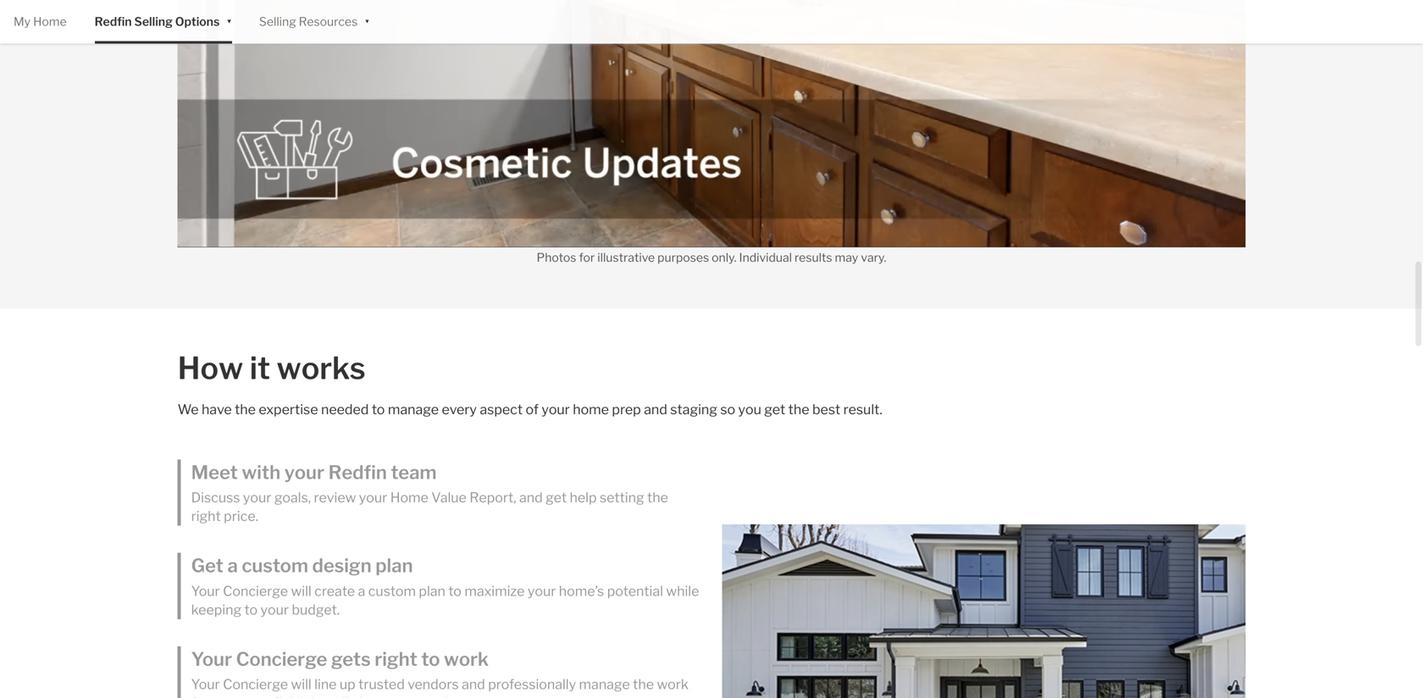 Task type: vqa. For each thing, say whether or not it's contained in the screenshot.
Overview Link
no



Task type: locate. For each thing, give the bounding box(es) containing it.
and inside your concierge gets right to work your concierge will line up trusted vendors and professionally manage the work from start to finish in as little as two weeks.
[[462, 676, 485, 693]]

aspect
[[480, 401, 523, 418]]

and right report,
[[519, 489, 543, 506]]

0 horizontal spatial custom
[[242, 554, 308, 577]]

1 horizontal spatial get
[[765, 401, 786, 418]]

get right you
[[765, 401, 786, 418]]

1 vertical spatial plan
[[419, 583, 446, 599]]

result.
[[844, 401, 883, 418]]

2 ▾ from the left
[[365, 13, 370, 28]]

1 vertical spatial and
[[519, 489, 543, 506]]

concierge inside get a custom design plan your concierge will create a custom plan to maximize your home's potential while keeping to your budget.
[[223, 583, 288, 599]]

your
[[191, 583, 220, 599], [191, 648, 232, 671], [191, 676, 220, 693]]

needed
[[321, 401, 369, 418]]

vendors
[[408, 676, 459, 693]]

a right create
[[358, 583, 366, 599]]

your right of on the bottom
[[542, 401, 570, 418]]

0 vertical spatial work
[[444, 648, 489, 671]]

1 horizontal spatial as
[[373, 695, 388, 698]]

a right get
[[228, 554, 238, 577]]

0 vertical spatial a
[[228, 554, 238, 577]]

of
[[526, 401, 539, 418]]

every
[[442, 401, 477, 418]]

0 vertical spatial plan
[[376, 554, 413, 577]]

1 ▾ from the left
[[227, 13, 232, 28]]

2 selling from the left
[[259, 14, 296, 29]]

1 horizontal spatial custom
[[368, 583, 416, 599]]

1 vertical spatial your
[[191, 648, 232, 671]]

your concierge gets right to work your concierge will line up trusted vendors and professionally manage the work from start to finish in as little as two weeks.
[[191, 648, 689, 698]]

2 vertical spatial concierge
[[223, 676, 288, 693]]

▾ right resources
[[365, 13, 370, 28]]

may
[[835, 250, 859, 265]]

line
[[315, 676, 337, 693]]

and right "vendors"
[[462, 676, 485, 693]]

1 vertical spatial concierge
[[236, 648, 327, 671]]

concierge up keeping
[[223, 583, 288, 599]]

price.
[[224, 508, 258, 525]]

redfin up review
[[328, 461, 387, 484]]

1 horizontal spatial ▾
[[365, 13, 370, 28]]

1 your from the top
[[191, 583, 220, 599]]

will up the finish
[[291, 676, 312, 693]]

home inside meet with your redfin team discuss your goals, review your home value report, and get help setting the right price.
[[390, 489, 429, 506]]

0 horizontal spatial work
[[444, 648, 489, 671]]

▾ inside redfin selling options ▾
[[227, 13, 232, 28]]

0 vertical spatial your
[[191, 583, 220, 599]]

1 vertical spatial will
[[291, 676, 312, 693]]

my home
[[14, 14, 67, 29]]

selling inside redfin selling options ▾
[[134, 14, 173, 29]]

value
[[432, 489, 467, 506]]

and for meet with your redfin team
[[519, 489, 543, 506]]

to up "vendors"
[[422, 648, 440, 671]]

1 vertical spatial a
[[358, 583, 366, 599]]

2 vertical spatial and
[[462, 676, 485, 693]]

plan right design
[[376, 554, 413, 577]]

1 vertical spatial work
[[657, 676, 689, 693]]

1 horizontal spatial redfin
[[328, 461, 387, 484]]

design
[[312, 554, 372, 577]]

1 horizontal spatial home
[[390, 489, 429, 506]]

plan
[[376, 554, 413, 577], [419, 583, 446, 599]]

0 horizontal spatial and
[[462, 676, 485, 693]]

manage inside your concierge gets right to work your concierge will line up trusted vendors and professionally manage the work from start to finish in as little as two weeks.
[[579, 676, 630, 693]]

1 selling from the left
[[134, 14, 173, 29]]

best
[[813, 401, 841, 418]]

0 horizontal spatial home
[[33, 14, 67, 29]]

to left maximize
[[449, 583, 462, 599]]

trusted
[[359, 676, 405, 693]]

selling left resources
[[259, 14, 296, 29]]

individual
[[739, 250, 792, 265]]

work
[[444, 648, 489, 671], [657, 676, 689, 693]]

1 vertical spatial redfin
[[328, 461, 387, 484]]

0 vertical spatial manage
[[388, 401, 439, 418]]

concierge up the finish
[[236, 648, 327, 671]]

while
[[666, 583, 700, 599]]

0 horizontal spatial get
[[546, 489, 567, 506]]

review
[[314, 489, 356, 506]]

so
[[721, 401, 736, 418]]

1 vertical spatial manage
[[579, 676, 630, 693]]

staging
[[671, 401, 718, 418]]

0 vertical spatial concierge
[[223, 583, 288, 599]]

home for sale with redfin image
[[723, 525, 1246, 698]]

right inside meet with your redfin team discuss your goals, review your home value report, and get help setting the right price.
[[191, 508, 221, 525]]

concierge
[[223, 583, 288, 599], [236, 648, 327, 671], [223, 676, 288, 693]]

right inside your concierge gets right to work your concierge will line up trusted vendors and professionally manage the work from start to finish in as little as two weeks.
[[375, 648, 418, 671]]

two
[[391, 695, 415, 698]]

selling
[[134, 14, 173, 29], [259, 14, 296, 29]]

from
[[191, 695, 222, 698]]

have
[[202, 401, 232, 418]]

0 vertical spatial custom
[[242, 554, 308, 577]]

0 horizontal spatial redfin
[[95, 14, 132, 29]]

0 vertical spatial right
[[191, 508, 221, 525]]

redfin right 'my home'
[[95, 14, 132, 29]]

will inside your concierge gets right to work your concierge will line up trusted vendors and professionally manage the work from start to finish in as little as two weeks.
[[291, 676, 312, 693]]

right
[[191, 508, 221, 525], [375, 648, 418, 671]]

home down team at the left bottom of the page
[[390, 489, 429, 506]]

home
[[33, 14, 67, 29], [390, 489, 429, 506]]

custom down price.
[[242, 554, 308, 577]]

your up goals,
[[284, 461, 325, 484]]

manage left every
[[388, 401, 439, 418]]

selling resources ▾
[[259, 13, 370, 29]]

selling left options
[[134, 14, 173, 29]]

get left help
[[546, 489, 567, 506]]

manage
[[388, 401, 439, 418], [579, 676, 630, 693]]

0 vertical spatial and
[[644, 401, 668, 418]]

and
[[644, 401, 668, 418], [519, 489, 543, 506], [462, 676, 485, 693]]

1 horizontal spatial selling
[[259, 14, 296, 29]]

0 horizontal spatial right
[[191, 508, 221, 525]]

will up budget.
[[291, 583, 312, 599]]

0 vertical spatial will
[[291, 583, 312, 599]]

potential
[[607, 583, 664, 599]]

a
[[228, 554, 238, 577], [358, 583, 366, 599]]

1 horizontal spatial right
[[375, 648, 418, 671]]

1 will from the top
[[291, 583, 312, 599]]

team
[[391, 461, 437, 484]]

will
[[291, 583, 312, 599], [291, 676, 312, 693]]

and inside meet with your redfin team discuss your goals, review your home value report, and get help setting the right price.
[[519, 489, 543, 506]]

get inside meet with your redfin team discuss your goals, review your home value report, and get help setting the right price.
[[546, 489, 567, 506]]

as down line
[[325, 695, 340, 698]]

concierge up start
[[223, 676, 288, 693]]

▾ right options
[[227, 13, 232, 28]]

2 horizontal spatial and
[[644, 401, 668, 418]]

right down 'discuss'
[[191, 508, 221, 525]]

0 horizontal spatial plan
[[376, 554, 413, 577]]

meet with your redfin team discuss your goals, review your home value report, and get help setting the right price.
[[191, 461, 669, 525]]

to right needed on the bottom left of page
[[372, 401, 385, 418]]

redfin inside redfin selling options ▾
[[95, 14, 132, 29]]

professionally
[[488, 676, 576, 693]]

0 horizontal spatial ▾
[[227, 13, 232, 28]]

as down trusted
[[373, 695, 388, 698]]

works
[[277, 349, 366, 387]]

2 vertical spatial your
[[191, 676, 220, 693]]

maximize
[[465, 583, 525, 599]]

0 vertical spatial get
[[765, 401, 786, 418]]

to
[[372, 401, 385, 418], [449, 583, 462, 599], [245, 602, 258, 618], [422, 648, 440, 671], [258, 695, 271, 698]]

1 vertical spatial home
[[390, 489, 429, 506]]

2 will from the top
[[291, 676, 312, 693]]

we have the expertise needed to manage every aspect of your home prep and staging so you get the best result.
[[178, 401, 883, 418]]

plan left maximize
[[419, 583, 446, 599]]

as
[[325, 695, 340, 698], [373, 695, 388, 698]]

get
[[765, 401, 786, 418], [546, 489, 567, 506]]

0 horizontal spatial selling
[[134, 14, 173, 29]]

0 vertical spatial redfin
[[95, 14, 132, 29]]

redfin
[[95, 14, 132, 29], [328, 461, 387, 484]]

1 horizontal spatial manage
[[579, 676, 630, 693]]

help
[[570, 489, 597, 506]]

and right prep
[[644, 401, 668, 418]]

home right my
[[33, 14, 67, 29]]

my
[[14, 14, 31, 29]]

custom down design
[[368, 583, 416, 599]]

1 horizontal spatial and
[[519, 489, 543, 506]]

your concierge gets right to work menu item
[[178, 646, 701, 698]]

1 vertical spatial get
[[546, 489, 567, 506]]

the
[[235, 401, 256, 418], [789, 401, 810, 418], [647, 489, 669, 506], [633, 676, 654, 693]]

0 horizontal spatial as
[[325, 695, 340, 698]]

right up trusted
[[375, 648, 418, 671]]

custom
[[242, 554, 308, 577], [368, 583, 416, 599]]

your
[[542, 401, 570, 418], [284, 461, 325, 484], [243, 489, 272, 506], [359, 489, 388, 506], [528, 583, 556, 599], [261, 602, 289, 618]]

▾
[[227, 13, 232, 28], [365, 13, 370, 28]]

manage right professionally
[[579, 676, 630, 693]]

vary.
[[861, 250, 887, 265]]

1 as from the left
[[325, 695, 340, 698]]

1 vertical spatial right
[[375, 648, 418, 671]]



Task type: describe. For each thing, give the bounding box(es) containing it.
resources
[[299, 14, 358, 29]]

get
[[191, 554, 224, 577]]

1 horizontal spatial work
[[657, 676, 689, 693]]

your left home's at the bottom left of the page
[[528, 583, 556, 599]]

gets
[[331, 648, 371, 671]]

finish
[[274, 695, 308, 698]]

0 vertical spatial home
[[33, 14, 67, 29]]

results
[[795, 250, 833, 265]]

meet with your redfin team menu item
[[178, 460, 701, 526]]

keeping
[[191, 602, 242, 618]]

home's
[[559, 583, 604, 599]]

the inside meet with your redfin team discuss your goals, review your home value report, and get help setting the right price.
[[647, 489, 669, 506]]

my home link
[[14, 0, 67, 43]]

your left budget.
[[261, 602, 289, 618]]

2 your from the top
[[191, 648, 232, 671]]

it
[[250, 349, 270, 387]]

up
[[340, 676, 356, 693]]

selling inside selling resources ▾
[[259, 14, 296, 29]]

illustrative
[[598, 250, 655, 265]]

create
[[315, 583, 355, 599]]

expertise
[[259, 401, 318, 418]]

we
[[178, 401, 199, 418]]

discuss
[[191, 489, 240, 506]]

redfin inside meet with your redfin team discuss your goals, review your home value report, and get help setting the right price.
[[328, 461, 387, 484]]

selling resources link
[[259, 0, 358, 43]]

to right start
[[258, 695, 271, 698]]

budget.
[[292, 602, 340, 618]]

options
[[175, 14, 220, 29]]

1 vertical spatial custom
[[368, 583, 416, 599]]

meet
[[191, 461, 238, 484]]

how it works
[[178, 349, 366, 387]]

in
[[311, 695, 322, 698]]

little
[[342, 695, 371, 698]]

photos for illustrative purposes only. individual results may vary.
[[537, 250, 887, 265]]

your right review
[[359, 489, 388, 506]]

home
[[573, 401, 609, 418]]

0 horizontal spatial a
[[228, 554, 238, 577]]

redfin selling options link
[[95, 0, 220, 43]]

how
[[178, 349, 243, 387]]

with
[[242, 461, 281, 484]]

for
[[579, 250, 595, 265]]

setting
[[600, 489, 645, 506]]

only.
[[712, 250, 737, 265]]

the inside your concierge gets right to work your concierge will line up trusted vendors and professionally manage the work from start to finish in as little as two weeks.
[[633, 676, 654, 693]]

your inside get a custom design plan your concierge will create a custom plan to maximize your home's potential while keeping to your budget.
[[191, 583, 220, 599]]

and for your concierge gets right to work
[[462, 676, 485, 693]]

1 horizontal spatial a
[[358, 583, 366, 599]]

start
[[225, 695, 255, 698]]

3 your from the top
[[191, 676, 220, 693]]

your up price.
[[243, 489, 272, 506]]

get a custom design plan menu item
[[178, 553, 701, 619]]

report,
[[470, 489, 517, 506]]

will inside get a custom design plan your concierge will create a custom plan to maximize your home's potential while keeping to your budget.
[[291, 583, 312, 599]]

0 horizontal spatial manage
[[388, 401, 439, 418]]

purposes
[[658, 250, 709, 265]]

to right keeping
[[245, 602, 258, 618]]

2 as from the left
[[373, 695, 388, 698]]

1 horizontal spatial plan
[[419, 583, 446, 599]]

you
[[739, 401, 762, 418]]

prep
[[612, 401, 641, 418]]

goals,
[[274, 489, 311, 506]]

redfin selling options ▾
[[95, 13, 232, 29]]

▾ inside selling resources ▾
[[365, 13, 370, 28]]

get a custom design plan your concierge will create a custom plan to maximize your home's potential while keeping to your budget.
[[191, 554, 700, 618]]

photos
[[537, 250, 577, 265]]

weeks.
[[418, 695, 462, 698]]



